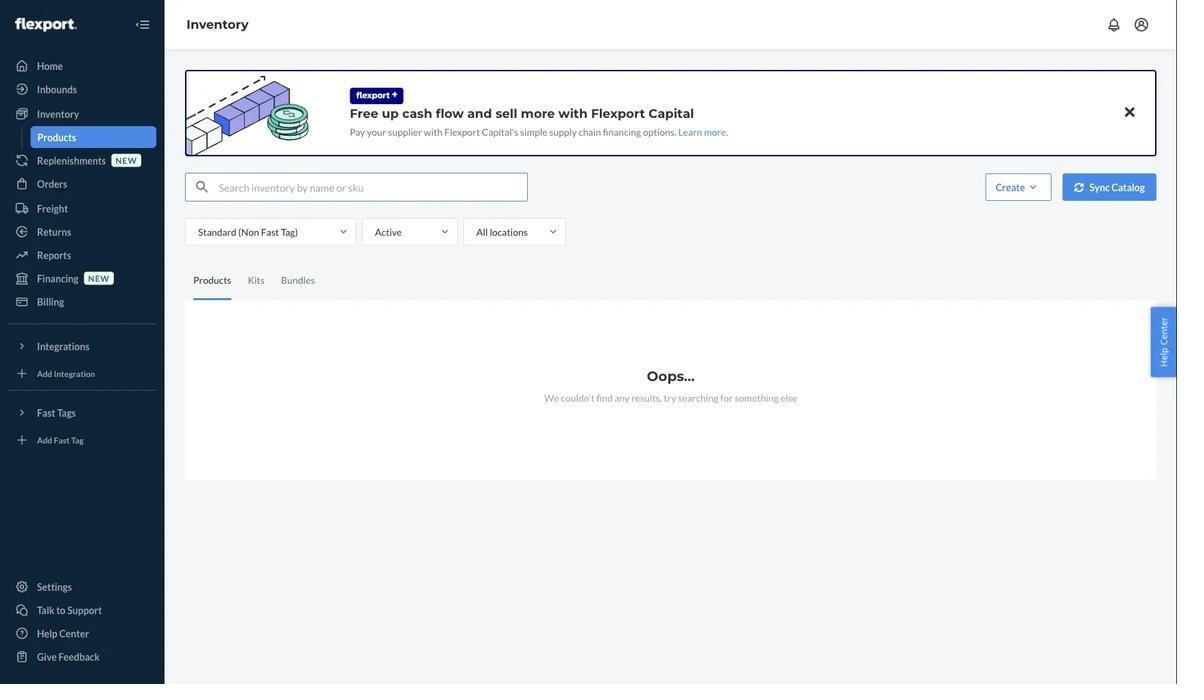 Task type: describe. For each thing, give the bounding box(es) containing it.
1 vertical spatial with
[[424, 126, 443, 138]]

new for replenishments
[[116, 155, 137, 165]]

0 vertical spatial products
[[37, 131, 76, 143]]

fast inside add fast tag link
[[54, 435, 70, 445]]

1 horizontal spatial inventory link
[[187, 17, 249, 32]]

standard (non fast tag)
[[198, 226, 298, 238]]

capital's
[[482, 126, 519, 138]]

1 vertical spatial products
[[193, 274, 231, 286]]

1 vertical spatial inventory link
[[8, 103, 156, 125]]

help center link
[[8, 623, 156, 645]]

tag)
[[281, 226, 298, 238]]

learn
[[679, 126, 703, 138]]

reports
[[37, 249, 71, 261]]

add for add fast tag
[[37, 435, 52, 445]]

pay
[[350, 126, 365, 138]]

sync
[[1090, 181, 1110, 193]]

1 horizontal spatial with
[[559, 106, 588, 121]]

bundles
[[281, 274, 315, 286]]

sync catalog button
[[1063, 174, 1157, 201]]

give feedback
[[37, 651, 100, 663]]

free up cash flow and sell more with flexport capital pay your supplier with flexport capital's simple supply chain financing options. learn more .
[[350, 106, 729, 138]]

settings
[[37, 581, 72, 593]]

orders link
[[8, 173, 156, 195]]

0 horizontal spatial more
[[521, 106, 555, 121]]

freight
[[37, 203, 68, 214]]

home
[[37, 60, 63, 72]]

center inside button
[[1158, 317, 1171, 345]]

0 horizontal spatial flexport
[[445, 126, 480, 138]]

integrations button
[[8, 335, 156, 357]]

simple
[[520, 126, 548, 138]]

help center button
[[1151, 307, 1178, 378]]

1 vertical spatial help
[[37, 628, 57, 640]]

kits
[[248, 274, 265, 286]]

searching
[[678, 392, 719, 404]]

1 vertical spatial center
[[59, 628, 89, 640]]

(non
[[238, 226, 259, 238]]

inbounds
[[37, 83, 77, 95]]

sell
[[496, 106, 518, 121]]

Search inventory by name or sku text field
[[219, 174, 528, 201]]

create
[[996, 181, 1026, 193]]

inbounds link
[[8, 78, 156, 100]]

free
[[350, 106, 379, 121]]

fast inside fast tags dropdown button
[[37, 407, 55, 419]]

products link
[[31, 126, 156, 148]]

give feedback button
[[8, 646, 156, 668]]

financing
[[603, 126, 642, 138]]

1 vertical spatial more
[[705, 126, 727, 138]]

freight link
[[8, 198, 156, 220]]

sync alt image
[[1075, 183, 1085, 192]]

.
[[727, 126, 729, 138]]

billing
[[37, 296, 64, 308]]

open account menu image
[[1134, 16, 1150, 33]]

all locations
[[477, 226, 528, 238]]



Task type: locate. For each thing, give the bounding box(es) containing it.
oops...
[[647, 368, 695, 385]]

0 horizontal spatial inventory link
[[8, 103, 156, 125]]

settings link
[[8, 576, 156, 598]]

supplier
[[388, 126, 422, 138]]

integrations
[[37, 341, 90, 352]]

support
[[67, 605, 102, 616]]

active
[[375, 226, 402, 238]]

something
[[735, 392, 779, 404]]

open notifications image
[[1106, 16, 1123, 33]]

fast tags
[[37, 407, 76, 419]]

0 vertical spatial help
[[1158, 348, 1171, 367]]

0 vertical spatial flexport
[[591, 106, 645, 121]]

1 horizontal spatial new
[[116, 155, 137, 165]]

flexport logo image
[[15, 18, 77, 32]]

help
[[1158, 348, 1171, 367], [37, 628, 57, 640]]

1 add from the top
[[37, 369, 52, 379]]

add integration link
[[8, 363, 156, 385]]

your
[[367, 126, 386, 138]]

products left kits
[[193, 274, 231, 286]]

0 vertical spatial with
[[559, 106, 588, 121]]

standard
[[198, 226, 237, 238]]

add fast tag
[[37, 435, 84, 445]]

chain
[[579, 126, 601, 138]]

with up the supply
[[559, 106, 588, 121]]

talk to support
[[37, 605, 102, 616]]

and
[[468, 106, 492, 121]]

flexport down 'flow'
[[445, 126, 480, 138]]

help inside button
[[1158, 348, 1171, 367]]

new
[[116, 155, 137, 165], [88, 273, 110, 283]]

1 horizontal spatial inventory
[[187, 17, 249, 32]]

1 vertical spatial add
[[37, 435, 52, 445]]

locations
[[490, 226, 528, 238]]

0 vertical spatial fast
[[261, 226, 279, 238]]

flexport up "financing"
[[591, 106, 645, 121]]

flexport
[[591, 106, 645, 121], [445, 126, 480, 138]]

fast left tag)
[[261, 226, 279, 238]]

more up simple
[[521, 106, 555, 121]]

couldn't
[[561, 392, 595, 404]]

1 horizontal spatial help
[[1158, 348, 1171, 367]]

1 vertical spatial flexport
[[445, 126, 480, 138]]

feedback
[[59, 651, 100, 663]]

try
[[664, 392, 677, 404]]

0 horizontal spatial with
[[424, 126, 443, 138]]

products up 'replenishments' on the top left of the page
[[37, 131, 76, 143]]

integration
[[54, 369, 95, 379]]

replenishments
[[37, 155, 106, 166]]

catalog
[[1112, 181, 1146, 193]]

returns
[[37, 226, 71, 238]]

1 vertical spatial fast
[[37, 407, 55, 419]]

options.
[[643, 126, 677, 138]]

learn more link
[[679, 126, 727, 138]]

1 horizontal spatial help center
[[1158, 317, 1171, 367]]

orders
[[37, 178, 67, 190]]

create button
[[986, 174, 1052, 201]]

1 horizontal spatial flexport
[[591, 106, 645, 121]]

tags
[[57, 407, 76, 419]]

1 vertical spatial help center
[[37, 628, 89, 640]]

we
[[545, 392, 559, 404]]

new down "products" link
[[116, 155, 137, 165]]

with
[[559, 106, 588, 121], [424, 126, 443, 138]]

financing
[[37, 273, 79, 284]]

1 vertical spatial inventory
[[37, 108, 79, 120]]

more
[[521, 106, 555, 121], [705, 126, 727, 138]]

1 horizontal spatial center
[[1158, 317, 1171, 345]]

more right learn
[[705, 126, 727, 138]]

fast left tags
[[37, 407, 55, 419]]

help center
[[1158, 317, 1171, 367], [37, 628, 89, 640]]

add left integration
[[37, 369, 52, 379]]

for
[[721, 392, 733, 404]]

0 vertical spatial inventory link
[[187, 17, 249, 32]]

else
[[781, 392, 798, 404]]

0 vertical spatial add
[[37, 369, 52, 379]]

find
[[597, 392, 613, 404]]

0 vertical spatial inventory
[[187, 17, 249, 32]]

to
[[56, 605, 66, 616]]

1 vertical spatial new
[[88, 273, 110, 283]]

add down fast tags
[[37, 435, 52, 445]]

new down reports link
[[88, 273, 110, 283]]

give
[[37, 651, 57, 663]]

talk to support button
[[8, 600, 156, 621]]

sync catalog
[[1090, 181, 1146, 193]]

products
[[37, 131, 76, 143], [193, 274, 231, 286]]

center
[[1158, 317, 1171, 345], [59, 628, 89, 640]]

fast tags button
[[8, 402, 156, 424]]

new for financing
[[88, 273, 110, 283]]

home link
[[8, 55, 156, 77]]

0 horizontal spatial products
[[37, 131, 76, 143]]

0 horizontal spatial help
[[37, 628, 57, 640]]

up
[[382, 106, 399, 121]]

flow
[[436, 106, 464, 121]]

0 vertical spatial more
[[521, 106, 555, 121]]

supply
[[550, 126, 577, 138]]

fast
[[261, 226, 279, 238], [37, 407, 55, 419], [54, 435, 70, 445]]

0 horizontal spatial new
[[88, 273, 110, 283]]

billing link
[[8, 291, 156, 313]]

2 add from the top
[[37, 435, 52, 445]]

2 vertical spatial fast
[[54, 435, 70, 445]]

add integration
[[37, 369, 95, 379]]

reports link
[[8, 244, 156, 266]]

close image
[[1126, 104, 1135, 120]]

results,
[[632, 392, 662, 404]]

we couldn't find any results, try searching for something else
[[545, 392, 798, 404]]

0 horizontal spatial center
[[59, 628, 89, 640]]

inventory link
[[187, 17, 249, 32], [8, 103, 156, 125]]

cash
[[403, 106, 433, 121]]

0 horizontal spatial inventory
[[37, 108, 79, 120]]

1 horizontal spatial more
[[705, 126, 727, 138]]

help center inside button
[[1158, 317, 1171, 367]]

add
[[37, 369, 52, 379], [37, 435, 52, 445]]

fast left tag
[[54, 435, 70, 445]]

any
[[615, 392, 630, 404]]

capital
[[649, 106, 695, 121]]

close navigation image
[[134, 16, 151, 33]]

0 vertical spatial center
[[1158, 317, 1171, 345]]

inventory
[[187, 17, 249, 32], [37, 108, 79, 120]]

0 horizontal spatial help center
[[37, 628, 89, 640]]

talk
[[37, 605, 55, 616]]

returns link
[[8, 221, 156, 243]]

1 horizontal spatial products
[[193, 274, 231, 286]]

0 vertical spatial help center
[[1158, 317, 1171, 367]]

add for add integration
[[37, 369, 52, 379]]

all
[[477, 226, 488, 238]]

0 vertical spatial new
[[116, 155, 137, 165]]

with down cash
[[424, 126, 443, 138]]

tag
[[71, 435, 84, 445]]

add fast tag link
[[8, 429, 156, 451]]



Task type: vqa. For each thing, say whether or not it's contained in the screenshot.
topmost 'to'
no



